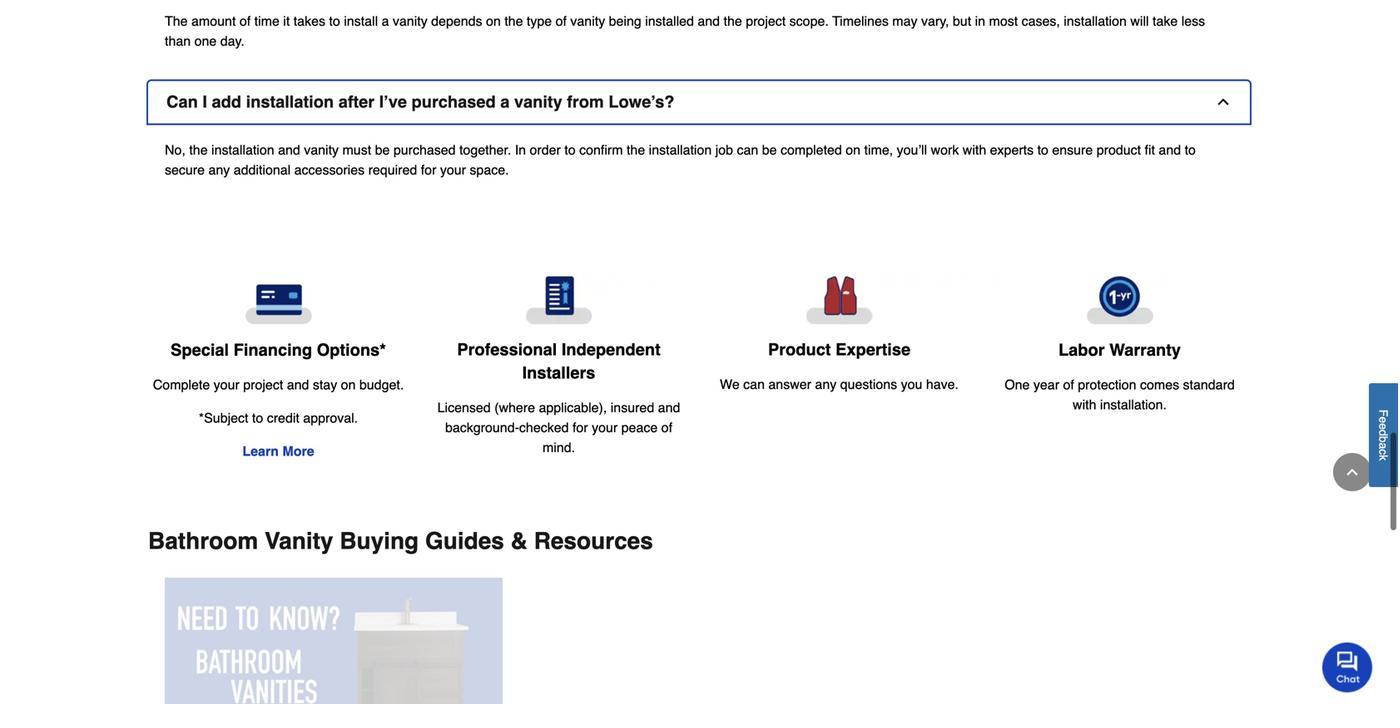 Task type: vqa. For each thing, say whether or not it's contained in the screenshot.
We
yes



Task type: describe. For each thing, give the bounding box(es) containing it.
order
[[530, 138, 561, 154]]

to left ensure
[[1038, 138, 1049, 154]]

product
[[768, 336, 831, 356]]

required
[[368, 158, 417, 174]]

special financing options*
[[171, 336, 386, 356]]

1 vertical spatial can
[[743, 373, 765, 388]]

can i add installation after i've purchased a vanity from lowe's?
[[166, 88, 675, 107]]

the right no,
[[189, 138, 208, 154]]

for inside the licensed (where applicable), insured and background-checked for your peace of mind.
[[573, 416, 588, 432]]

to left the credit
[[252, 406, 263, 422]]

but
[[953, 9, 971, 25]]

expertise
[[836, 336, 911, 356]]

take
[[1153, 9, 1178, 25]]

credit
[[267, 406, 300, 422]]

2 vertical spatial a
[[1377, 443, 1390, 450]]

comes
[[1140, 373, 1179, 389]]

lowe's?
[[609, 88, 675, 107]]

scroll to top element
[[1333, 454, 1372, 492]]

must
[[342, 138, 371, 154]]

b
[[1377, 437, 1390, 443]]

the left 'type' in the top of the page
[[505, 9, 523, 25]]

special
[[171, 336, 229, 356]]

product
[[1097, 138, 1141, 154]]

professional
[[457, 336, 557, 356]]

job
[[716, 138, 733, 154]]

complete your project and stay on budget.
[[153, 373, 404, 389]]

a dark blue credit card icon. image
[[151, 273, 405, 321]]

completed
[[781, 138, 842, 154]]

questions
[[840, 373, 897, 388]]

1 vertical spatial any
[[815, 373, 837, 388]]

f e e d b a c k
[[1377, 410, 1390, 461]]

applicable),
[[539, 396, 607, 412]]

of right 'type' in the top of the page
[[556, 9, 567, 25]]

learn more
[[243, 440, 314, 455]]

add
[[212, 88, 241, 107]]

f
[[1377, 410, 1390, 417]]

time,
[[864, 138, 893, 154]]

to right fit
[[1185, 138, 1196, 154]]

of inside the licensed (where applicable), insured and background-checked for your peace of mind.
[[661, 416, 673, 432]]

i've
[[379, 88, 407, 107]]

1 be from the left
[[375, 138, 390, 154]]

learn more link
[[243, 440, 314, 455]]

professional independent installers
[[457, 336, 661, 379]]

most
[[989, 9, 1018, 25]]

takes
[[294, 9, 325, 25]]

and right fit
[[1159, 138, 1181, 154]]

1 vertical spatial project
[[243, 373, 283, 389]]

time
[[254, 9, 280, 25]]

have.
[[926, 373, 959, 388]]

day.
[[220, 29, 245, 45]]

licensed (where applicable), insured and background-checked for your peace of mind.
[[437, 396, 680, 452]]

licensed
[[437, 396, 491, 412]]

buying
[[340, 524, 419, 551]]

peace
[[621, 416, 658, 432]]

2 e from the top
[[1377, 424, 1390, 430]]

resources
[[534, 524, 653, 551]]

your inside the licensed (where applicable), insured and background-checked for your peace of mind.
[[592, 416, 618, 432]]

warranty
[[1110, 336, 1181, 356]]

in
[[975, 9, 986, 25]]

and up additional
[[278, 138, 300, 154]]

the right confirm at left
[[627, 138, 645, 154]]

&
[[511, 524, 528, 551]]

you
[[901, 373, 923, 388]]

with inside no, the installation and vanity must be purchased together. in order to confirm the installation job can be completed on time, you'll work with experts to ensure product fit and to secure any additional accessories required for your space.
[[963, 138, 986, 154]]

bathroom vanity buying guides & resources
[[148, 524, 653, 551]]

ensure
[[1052, 138, 1093, 154]]

than
[[165, 29, 191, 45]]

installation left job
[[649, 138, 712, 154]]

type
[[527, 9, 552, 25]]

accessories
[[294, 158, 365, 174]]

install
[[344, 9, 378, 25]]

being
[[609, 9, 642, 25]]

one
[[1005, 373, 1030, 389]]

we can answer any questions you have.
[[720, 373, 959, 388]]

labor
[[1059, 336, 1105, 356]]

installation inside button
[[246, 88, 334, 107]]

more
[[282, 440, 314, 455]]

additional
[[234, 158, 291, 174]]

budget.
[[359, 373, 404, 389]]

*subject to credit approval.
[[199, 406, 358, 422]]

installation.
[[1100, 393, 1167, 408]]

to right order
[[565, 138, 576, 154]]

*subject
[[199, 406, 248, 422]]

chevron up image
[[1344, 464, 1361, 481]]

can
[[166, 88, 198, 107]]

the
[[165, 9, 188, 25]]

guides
[[425, 524, 504, 551]]

financing
[[234, 336, 312, 356]]

one year of protection comes standard with installation.
[[1005, 373, 1235, 408]]

may
[[892, 9, 918, 25]]

and left stay
[[287, 373, 309, 389]]

it
[[283, 9, 290, 25]]

options*
[[317, 336, 386, 356]]

fit
[[1145, 138, 1155, 154]]

purchased inside button
[[412, 88, 496, 107]]

depends
[[431, 9, 482, 25]]

timelines
[[832, 9, 889, 25]]

installed
[[645, 9, 694, 25]]



Task type: locate. For each thing, give the bounding box(es) containing it.
a inside the amount of time it takes to install a vanity depends on the type of vanity being installed and the project scope. timelines may vary, but in most cases, installation will take less than one day.
[[382, 9, 389, 25]]

0 horizontal spatial on
[[341, 373, 356, 389]]

to inside the amount of time it takes to install a vanity depends on the type of vanity being installed and the project scope. timelines may vary, but in most cases, installation will take less than one day.
[[329, 9, 340, 25]]

purchased up together.
[[412, 88, 496, 107]]

can right job
[[737, 138, 759, 154]]

mind.
[[543, 436, 575, 452]]

we
[[720, 373, 740, 388]]

less
[[1182, 9, 1205, 25]]

vanity inside no, the installation and vanity must be purchased together. in order to confirm the installation job can be completed on time, you'll work with experts to ensure product fit and to secure any additional accessories required for your space.
[[304, 138, 339, 154]]

on inside no, the installation and vanity must be purchased together. in order to confirm the installation job can be completed on time, you'll work with experts to ensure product fit and to secure any additional accessories required for your space.
[[846, 138, 861, 154]]

0 vertical spatial any
[[208, 158, 230, 174]]

chat invite button image
[[1323, 643, 1373, 693]]

any inside no, the installation and vanity must be purchased together. in order to confirm the installation job can be completed on time, you'll work with experts to ensure product fit and to secure any additional accessories required for your space.
[[208, 158, 230, 174]]

i
[[203, 88, 207, 107]]

purchased
[[412, 88, 496, 107], [394, 138, 456, 154]]

a video with tips for choosing the best vanity for your bathroom. image
[[165, 574, 503, 705]]

project down financing
[[243, 373, 283, 389]]

to right takes
[[329, 9, 340, 25]]

purchased up 'required'
[[394, 138, 456, 154]]

no, the installation and vanity must be purchased together. in order to confirm the installation job can be completed on time, you'll work with experts to ensure product fit and to secure any additional accessories required for your space.
[[165, 138, 1196, 174]]

0 vertical spatial purchased
[[412, 88, 496, 107]]

product expertise
[[768, 336, 911, 356]]

for down applicable),
[[573, 416, 588, 432]]

1 vertical spatial a
[[500, 88, 510, 107]]

answer
[[769, 373, 812, 388]]

for inside no, the installation and vanity must be purchased together. in order to confirm the installation job can be completed on time, you'll work with experts to ensure product fit and to secure any additional accessories required for your space.
[[421, 158, 436, 174]]

1 vertical spatial your
[[214, 373, 240, 389]]

to
[[329, 9, 340, 25], [565, 138, 576, 154], [1038, 138, 1049, 154], [1185, 138, 1196, 154], [252, 406, 263, 422]]

installation left will
[[1064, 9, 1127, 25]]

of right peace
[[661, 416, 673, 432]]

0 horizontal spatial with
[[963, 138, 986, 154]]

installation up additional
[[211, 138, 274, 154]]

0 vertical spatial a
[[382, 9, 389, 25]]

year
[[1034, 373, 1060, 389]]

after
[[338, 88, 375, 107]]

of
[[240, 9, 251, 25], [556, 9, 567, 25], [1063, 373, 1074, 389], [661, 416, 673, 432]]

will
[[1131, 9, 1149, 25]]

can inside no, the installation and vanity must be purchased together. in order to confirm the installation job can be completed on time, you'll work with experts to ensure product fit and to secure any additional accessories required for your space.
[[737, 138, 759, 154]]

can
[[737, 138, 759, 154], [743, 373, 765, 388]]

0 horizontal spatial project
[[243, 373, 283, 389]]

purchased inside no, the installation and vanity must be purchased together. in order to confirm the installation job can be completed on time, you'll work with experts to ensure product fit and to secure any additional accessories required for your space.
[[394, 138, 456, 154]]

1 horizontal spatial for
[[573, 416, 588, 432]]

1 horizontal spatial project
[[746, 9, 786, 25]]

e up b
[[1377, 424, 1390, 430]]

2 be from the left
[[762, 138, 777, 154]]

installation inside the amount of time it takes to install a vanity depends on the type of vanity being installed and the project scope. timelines may vary, but in most cases, installation will take less than one day.
[[1064, 9, 1127, 25]]

on left time,
[[846, 138, 861, 154]]

d
[[1377, 430, 1390, 437]]

0 horizontal spatial be
[[375, 138, 390, 154]]

0 vertical spatial your
[[440, 158, 466, 174]]

you'll
[[897, 138, 927, 154]]

can right we
[[743, 373, 765, 388]]

c
[[1377, 450, 1390, 456]]

and right insured
[[658, 396, 680, 412]]

confirm
[[579, 138, 623, 154]]

a up together.
[[500, 88, 510, 107]]

checked
[[519, 416, 569, 432]]

0 vertical spatial on
[[486, 9, 501, 25]]

space.
[[470, 158, 509, 174]]

on inside the amount of time it takes to install a vanity depends on the type of vanity being installed and the project scope. timelines may vary, but in most cases, installation will take less than one day.
[[486, 9, 501, 25]]

with down protection
[[1073, 393, 1097, 408]]

and right "installed"
[[698, 9, 720, 25]]

scope.
[[790, 9, 829, 25]]

2 horizontal spatial on
[[846, 138, 861, 154]]

0 vertical spatial for
[[421, 158, 436, 174]]

1 horizontal spatial any
[[815, 373, 837, 388]]

0 vertical spatial with
[[963, 138, 986, 154]]

(where
[[495, 396, 535, 412]]

e up d
[[1377, 417, 1390, 424]]

no,
[[165, 138, 186, 154]]

any right answer
[[815, 373, 837, 388]]

1 horizontal spatial on
[[486, 9, 501, 25]]

approval.
[[303, 406, 358, 422]]

work
[[931, 138, 959, 154]]

one
[[194, 29, 217, 45]]

vanity left depends at the top
[[393, 9, 428, 25]]

a lowe's red vest icon. image
[[712, 273, 966, 321]]

0 horizontal spatial any
[[208, 158, 230, 174]]

of right year
[[1063, 373, 1074, 389]]

cases,
[[1022, 9, 1060, 25]]

the right "installed"
[[724, 9, 742, 25]]

your
[[440, 158, 466, 174], [214, 373, 240, 389], [592, 416, 618, 432]]

e
[[1377, 417, 1390, 424], [1377, 424, 1390, 430]]

with inside one year of protection comes standard with installation.
[[1073, 393, 1097, 408]]

1 horizontal spatial be
[[762, 138, 777, 154]]

your inside no, the installation and vanity must be purchased together. in order to confirm the installation job can be completed on time, you'll work with experts to ensure product fit and to secure any additional accessories required for your space.
[[440, 158, 466, 174]]

with right work
[[963, 138, 986, 154]]

and inside the licensed (where applicable), insured and background-checked for your peace of mind.
[[658, 396, 680, 412]]

your left space.
[[440, 158, 466, 174]]

f e e d b a c k button
[[1369, 384, 1398, 488]]

2 horizontal spatial a
[[1377, 443, 1390, 450]]

bathroom
[[148, 524, 258, 551]]

0 horizontal spatial a
[[382, 9, 389, 25]]

a up k
[[1377, 443, 1390, 450]]

installation
[[1064, 9, 1127, 25], [246, 88, 334, 107], [211, 138, 274, 154], [649, 138, 712, 154]]

standard
[[1183, 373, 1235, 389]]

a
[[382, 9, 389, 25], [500, 88, 510, 107], [1377, 443, 1390, 450]]

2 vertical spatial your
[[592, 416, 618, 432]]

vary,
[[921, 9, 949, 25]]

on right stay
[[341, 373, 356, 389]]

stay
[[313, 373, 337, 389]]

a dark blue background check icon. image
[[432, 273, 686, 321]]

1 horizontal spatial your
[[440, 158, 466, 174]]

together.
[[459, 138, 511, 154]]

labor warranty
[[1059, 336, 1181, 356]]

secure
[[165, 158, 205, 174]]

1 vertical spatial with
[[1073, 393, 1097, 408]]

0 horizontal spatial for
[[421, 158, 436, 174]]

of inside one year of protection comes standard with installation.
[[1063, 373, 1074, 389]]

2 vertical spatial on
[[341, 373, 356, 389]]

a blue 1-year labor warranty icon. image
[[993, 273, 1247, 321]]

be
[[375, 138, 390, 154], [762, 138, 777, 154]]

for
[[421, 158, 436, 174], [573, 416, 588, 432]]

independent
[[562, 336, 661, 356]]

the amount of time it takes to install a vanity depends on the type of vanity being installed and the project scope. timelines may vary, but in most cases, installation will take less than one day.
[[165, 9, 1205, 45]]

amount
[[191, 9, 236, 25]]

your up the '*subject'
[[214, 373, 240, 389]]

in
[[515, 138, 526, 154]]

project left scope.
[[746, 9, 786, 25]]

of left time
[[240, 9, 251, 25]]

1 vertical spatial purchased
[[394, 138, 456, 154]]

vanity left "from"
[[514, 88, 562, 107]]

from
[[567, 88, 604, 107]]

can i add installation after i've purchased a vanity from lowe's? button
[[148, 77, 1250, 120]]

1 horizontal spatial a
[[500, 88, 510, 107]]

0 vertical spatial project
[[746, 9, 786, 25]]

1 vertical spatial on
[[846, 138, 861, 154]]

0 horizontal spatial your
[[214, 373, 240, 389]]

k
[[1377, 456, 1390, 461]]

0 vertical spatial can
[[737, 138, 759, 154]]

installation right add
[[246, 88, 334, 107]]

installers
[[522, 360, 595, 379]]

a right install
[[382, 9, 389, 25]]

1 horizontal spatial with
[[1073, 393, 1097, 408]]

project inside the amount of time it takes to install a vanity depends on the type of vanity being installed and the project scope. timelines may vary, but in most cases, installation will take less than one day.
[[746, 9, 786, 25]]

any right secure
[[208, 158, 230, 174]]

protection
[[1078, 373, 1137, 389]]

complete
[[153, 373, 210, 389]]

and inside the amount of time it takes to install a vanity depends on the type of vanity being installed and the project scope. timelines may vary, but in most cases, installation will take less than one day.
[[698, 9, 720, 25]]

2 horizontal spatial your
[[592, 416, 618, 432]]

1 vertical spatial for
[[573, 416, 588, 432]]

be up 'required'
[[375, 138, 390, 154]]

vanity inside button
[[514, 88, 562, 107]]

vanity left being
[[570, 9, 605, 25]]

chevron up image
[[1215, 90, 1232, 106]]

learn
[[243, 440, 279, 455]]

be left completed
[[762, 138, 777, 154]]

vanity up the accessories in the top of the page
[[304, 138, 339, 154]]

for right 'required'
[[421, 158, 436, 174]]

background-
[[445, 416, 519, 432]]

on right depends at the top
[[486, 9, 501, 25]]

your down insured
[[592, 416, 618, 432]]

vanity
[[265, 524, 333, 551]]

1 e from the top
[[1377, 417, 1390, 424]]

and
[[698, 9, 720, 25], [278, 138, 300, 154], [1159, 138, 1181, 154], [287, 373, 309, 389], [658, 396, 680, 412]]



